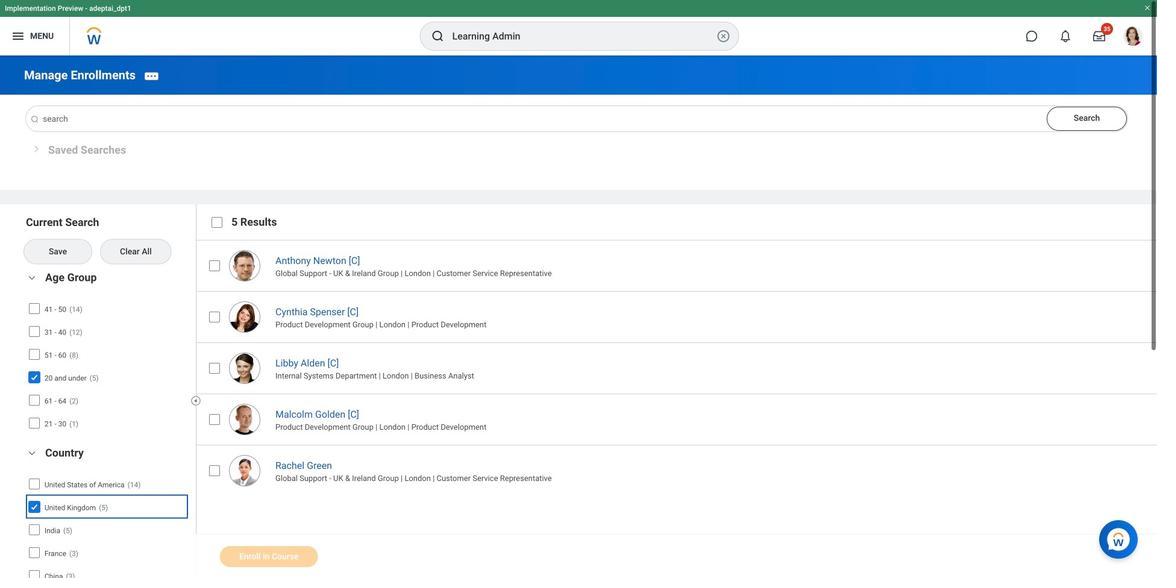 Task type: locate. For each thing, give the bounding box(es) containing it.
chevron down image for first group
[[25, 274, 39, 282]]

2 tree from the top
[[27, 474, 186, 578]]

chevron down image
[[25, 274, 39, 282], [25, 449, 39, 458]]

search image
[[431, 29, 445, 43]]

1 vertical spatial group
[[24, 445, 190, 578]]

tree
[[27, 299, 186, 434], [27, 474, 186, 578]]

group
[[24, 270, 190, 436], [24, 445, 190, 578]]

main content
[[0, 55, 1158, 578]]

chevron down image for 2nd group
[[25, 449, 39, 458]]

Search Workday  search field
[[452, 23, 714, 49]]

close environment banner image
[[1144, 4, 1152, 11]]

check small image
[[27, 500, 42, 514]]

0 vertical spatial chevron down image
[[25, 274, 39, 282]]

1 vertical spatial chevron down image
[[25, 449, 39, 458]]

2 chevron down image from the top
[[25, 449, 39, 458]]

4 list item from the top
[[196, 394, 1158, 445]]

1 vertical spatial tree
[[27, 474, 186, 578]]

0 vertical spatial tree
[[27, 299, 186, 434]]

justify image
[[11, 29, 25, 43]]

0 vertical spatial group
[[24, 270, 190, 436]]

list item
[[196, 240, 1158, 291], [196, 291, 1158, 343], [196, 343, 1158, 394], [196, 394, 1158, 445], [196, 445, 1158, 496]]

x circle image
[[717, 29, 731, 43]]

tree for 2nd group
[[27, 474, 186, 578]]

1 group from the top
[[24, 270, 190, 436]]

1 chevron down image from the top
[[25, 274, 39, 282]]

tree for first group
[[27, 299, 186, 434]]

None search field
[[24, 106, 1128, 132]]

banner
[[0, 0, 1158, 55]]

1 tree from the top
[[27, 299, 186, 434]]

search image
[[30, 115, 40, 124]]

profile logan mcneil image
[[1124, 27, 1143, 48]]



Task type: describe. For each thing, give the bounding box(es) containing it.
5 list item from the top
[[196, 445, 1158, 496]]

3 list item from the top
[[196, 343, 1158, 394]]

1 list item from the top
[[196, 240, 1158, 291]]

filter search field
[[24, 215, 198, 578]]

inbox large image
[[1094, 30, 1106, 42]]

Manage Enrollments text field
[[26, 106, 1128, 132]]

notifications large image
[[1060, 30, 1072, 42]]

2 group from the top
[[24, 445, 190, 578]]

check small image
[[27, 370, 42, 385]]

2 list item from the top
[[196, 291, 1158, 343]]



Task type: vqa. For each thing, say whether or not it's contained in the screenshot.
list item
yes



